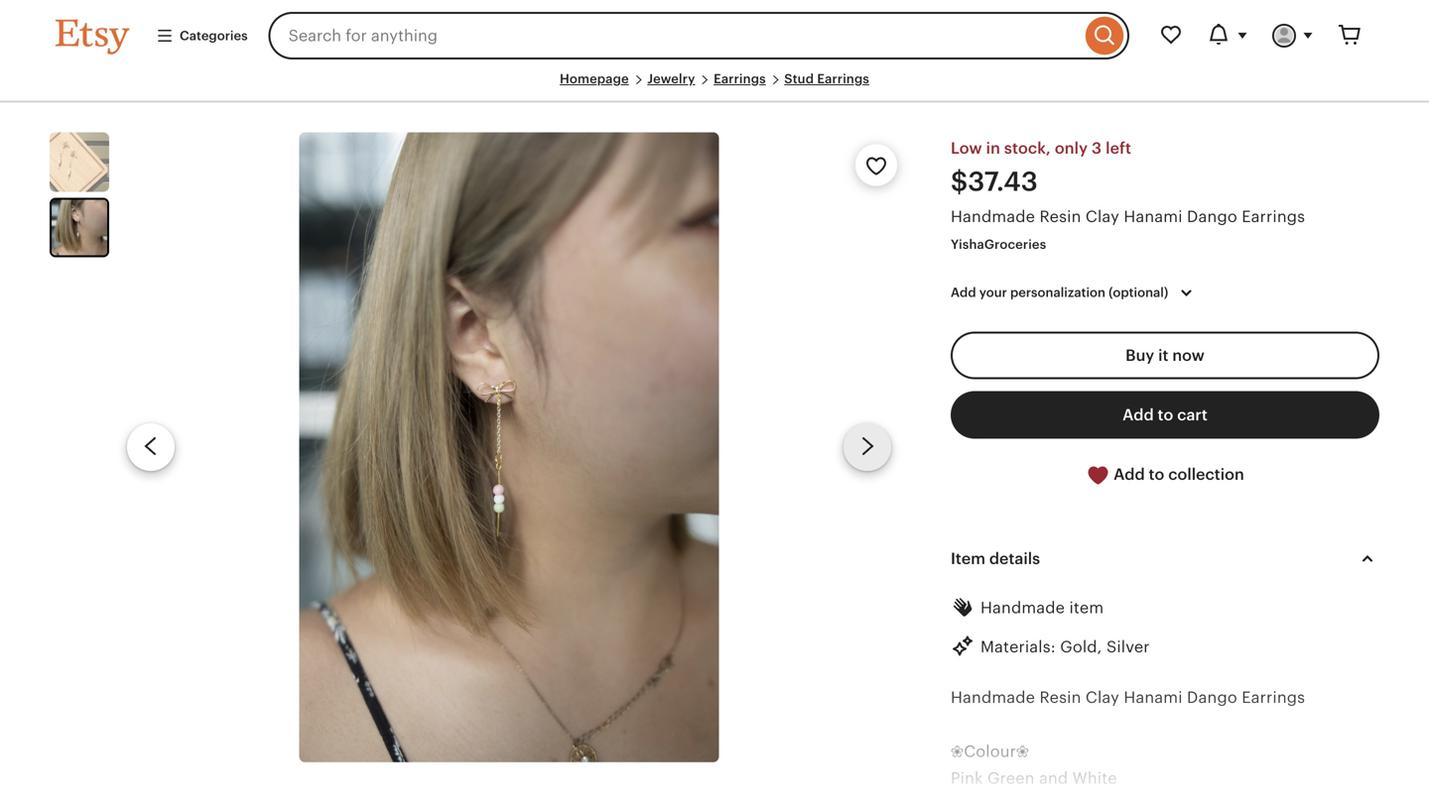 Task type: locate. For each thing, give the bounding box(es) containing it.
handmade resin clay hanami dango earrings
[[951, 208, 1305, 226], [951, 689, 1305, 707]]

menu bar containing homepage
[[56, 71, 1373, 103]]

1 vertical spatial clay
[[1086, 689, 1119, 707]]

materials:
[[980, 638, 1056, 656]]

0 vertical spatial handmade
[[951, 208, 1035, 226]]

buy it now button
[[951, 332, 1379, 379]]

1 vertical spatial dango
[[1187, 689, 1237, 707]]

handmade
[[951, 208, 1035, 226], [980, 599, 1065, 617], [951, 689, 1035, 707]]

yishagroceries
[[951, 237, 1046, 252]]

0 vertical spatial resin
[[1039, 208, 1081, 226]]

earrings
[[714, 71, 766, 86], [817, 71, 869, 86], [1242, 208, 1305, 226], [1242, 689, 1305, 707]]

jewelry
[[647, 71, 695, 86]]

hanami down left at right
[[1124, 208, 1183, 226]]

and
[[1039, 770, 1068, 788]]

stock,
[[1004, 140, 1051, 157]]

2 dango from the top
[[1187, 689, 1237, 707]]

to left collection
[[1149, 466, 1164, 484]]

to
[[1158, 406, 1173, 424], [1149, 466, 1164, 484]]

❀colour❀ pink green and white
[[951, 743, 1117, 788]]

add left cart
[[1122, 406, 1154, 424]]

resin down the materials: gold, silver
[[1039, 689, 1081, 707]]

only
[[1055, 140, 1088, 157]]

0 vertical spatial hanami
[[1124, 208, 1183, 226]]

to inside the add to cart button
[[1158, 406, 1173, 424]]

hanami down silver
[[1124, 689, 1183, 707]]

clay
[[1086, 208, 1119, 226], [1086, 689, 1119, 707]]

handmade up ❀colour❀
[[951, 689, 1035, 707]]

1 vertical spatial hanami
[[1124, 689, 1183, 707]]

add to collection button
[[951, 451, 1379, 500]]

handmade resin clay hanami dango earrings down silver
[[951, 689, 1305, 707]]

resin down "low in stock, only 3 left $37.43"
[[1039, 208, 1081, 226]]

gold,
[[1060, 638, 1102, 656]]

pink
[[951, 770, 983, 788]]

personalization
[[1010, 285, 1105, 300]]

1 vertical spatial to
[[1149, 466, 1164, 484]]

2 vertical spatial handmade
[[951, 689, 1035, 707]]

low in stock, only 3 left $37.43
[[951, 140, 1131, 197]]

add your personalization (optional) button
[[936, 272, 1213, 314]]

yishagroceries link
[[951, 237, 1046, 252]]

white
[[1072, 770, 1117, 788]]

materials: gold, silver
[[980, 638, 1150, 656]]

resin
[[1039, 208, 1081, 226], [1039, 689, 1081, 707]]

handmade item
[[980, 599, 1104, 617]]

1 hanami from the top
[[1124, 208, 1183, 226]]

to for collection
[[1149, 466, 1164, 484]]

1 clay from the top
[[1086, 208, 1119, 226]]

None search field
[[269, 12, 1129, 60]]

1 horizontal spatial handmade resin clay hanami dango earrings image 2 image
[[299, 133, 719, 763]]

low
[[951, 140, 982, 157]]

0 horizontal spatial handmade resin clay hanami dango earrings image 2 image
[[52, 200, 107, 256]]

0 vertical spatial add
[[951, 285, 976, 300]]

stud earrings
[[784, 71, 869, 86]]

handmade resin clay hanami dango earrings image 2 image
[[299, 133, 719, 763], [52, 200, 107, 256]]

handmade resin clay hanami dango earrings down left at right
[[951, 208, 1305, 226]]

add left your
[[951, 285, 976, 300]]

add inside dropdown button
[[951, 285, 976, 300]]

1 vertical spatial add
[[1122, 406, 1154, 424]]

add to cart
[[1122, 406, 1208, 424]]

1 dango from the top
[[1187, 208, 1237, 226]]

0 vertical spatial handmade resin clay hanami dango earrings
[[951, 208, 1305, 226]]

to inside add to collection button
[[1149, 466, 1164, 484]]

1 handmade resin clay hanami dango earrings from the top
[[951, 208, 1305, 226]]

hanami
[[1124, 208, 1183, 226], [1124, 689, 1183, 707]]

to left cart
[[1158, 406, 1173, 424]]

add
[[951, 285, 976, 300], [1122, 406, 1154, 424], [1114, 466, 1145, 484]]

add for add your personalization (optional)
[[951, 285, 976, 300]]

clay down 3
[[1086, 208, 1119, 226]]

silver
[[1106, 638, 1150, 656]]

menu bar
[[56, 71, 1373, 103]]

0 vertical spatial clay
[[1086, 208, 1119, 226]]

stud
[[784, 71, 814, 86]]

dango
[[1187, 208, 1237, 226], [1187, 689, 1237, 707]]

clay down gold, in the bottom of the page
[[1086, 689, 1119, 707]]

add your personalization (optional)
[[951, 285, 1168, 300]]

item
[[1069, 599, 1104, 617]]

0 vertical spatial dango
[[1187, 208, 1237, 226]]

1 vertical spatial resin
[[1039, 689, 1081, 707]]

add down the add to cart button
[[1114, 466, 1145, 484]]

item
[[951, 550, 985, 568]]

add to collection
[[1110, 466, 1244, 484]]

1 vertical spatial handmade
[[980, 599, 1065, 617]]

0 vertical spatial to
[[1158, 406, 1173, 424]]

categories banner
[[20, 0, 1409, 71]]

2 hanami from the top
[[1124, 689, 1183, 707]]

2 vertical spatial add
[[1114, 466, 1145, 484]]

handmade up materials: in the right bottom of the page
[[980, 599, 1065, 617]]

1 vertical spatial handmade resin clay hanami dango earrings
[[951, 689, 1305, 707]]

earrings link
[[714, 71, 766, 86]]

collection
[[1168, 466, 1244, 484]]

handmade up yishagroceries link
[[951, 208, 1035, 226]]



Task type: describe. For each thing, give the bounding box(es) containing it.
now
[[1172, 347, 1205, 364]]

none search field inside categories "banner"
[[269, 12, 1129, 60]]

2 resin from the top
[[1039, 689, 1081, 707]]

❀colour❀
[[951, 743, 1029, 761]]

details
[[989, 550, 1040, 568]]

homepage
[[560, 71, 629, 86]]

to for cart
[[1158, 406, 1173, 424]]

Search for anything text field
[[269, 12, 1081, 60]]

buy it now
[[1126, 347, 1205, 364]]

add for add to collection
[[1114, 466, 1145, 484]]

stud earrings link
[[784, 71, 869, 86]]

cart
[[1177, 406, 1208, 424]]

3
[[1092, 140, 1102, 157]]

jewelry link
[[647, 71, 695, 86]]

(optional)
[[1109, 285, 1168, 300]]

add for add to cart
[[1122, 406, 1154, 424]]

2 clay from the top
[[1086, 689, 1119, 707]]

categories
[[180, 28, 248, 43]]

green
[[987, 770, 1035, 788]]

in
[[986, 140, 1000, 157]]

handmade resin clay hanami dango earrings image 1 image
[[50, 133, 109, 192]]

add to cart button
[[951, 391, 1379, 439]]

homepage link
[[560, 71, 629, 86]]

left
[[1106, 140, 1131, 157]]

buy
[[1126, 347, 1154, 364]]

1 resin from the top
[[1039, 208, 1081, 226]]

item details button
[[933, 535, 1397, 583]]

2 handmade resin clay hanami dango earrings from the top
[[951, 689, 1305, 707]]

$37.43
[[951, 166, 1038, 197]]

it
[[1158, 347, 1168, 364]]

item details
[[951, 550, 1040, 568]]

your
[[979, 285, 1007, 300]]

categories button
[[141, 18, 263, 54]]



Task type: vqa. For each thing, say whether or not it's contained in the screenshot.
Resin to the top
yes



